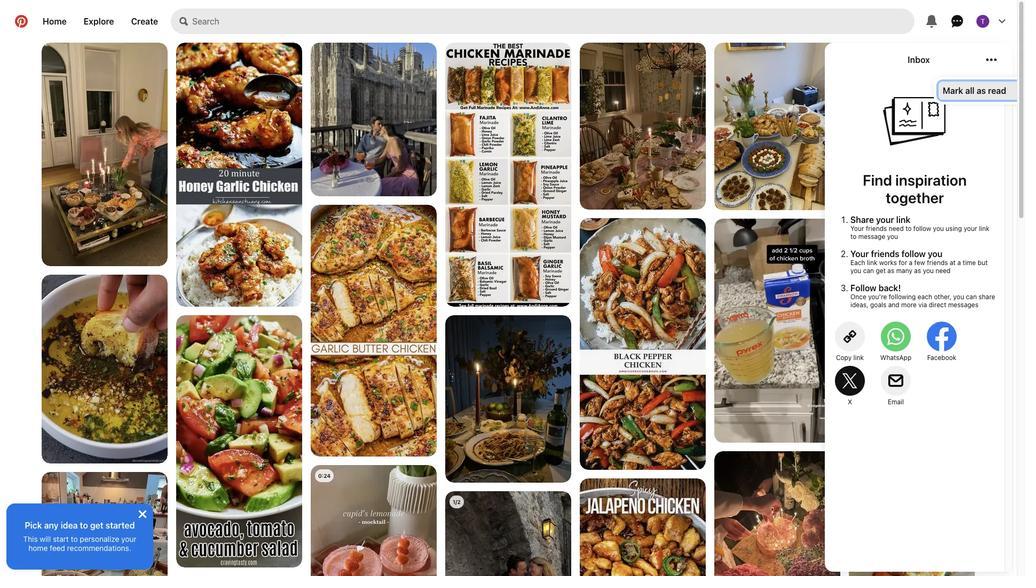 Task type: locate. For each thing, give the bounding box(es) containing it.
can inside 'follow back! once you're following each other, you can share ideas, goals and more via direct messages'
[[966, 293, 977, 301]]

need inside 'your friends follow you each link works for a few friends at a time but you can get as many as you need'
[[936, 267, 951, 275]]

to
[[906, 225, 912, 233], [851, 233, 857, 241], [80, 521, 88, 531], [71, 535, 78, 544]]

0 horizontal spatial your
[[121, 535, 137, 544]]

mark
[[943, 86, 964, 96]]

search icon image
[[180, 17, 188, 26]]

to right "start" in the left bottom of the page
[[71, 535, 78, 544]]

few
[[915, 259, 925, 267]]

all
[[966, 86, 975, 96]]

1 vertical spatial can
[[966, 293, 977, 301]]

0 vertical spatial follow
[[914, 225, 932, 233]]

1 horizontal spatial a
[[958, 259, 961, 267]]

your down the started
[[121, 535, 137, 544]]

your inside 'your friends follow you each link works for a few friends at a time but you can get as many as you need'
[[851, 249, 869, 259]]

share
[[979, 293, 996, 301]]

0 vertical spatial your
[[851, 225, 864, 233]]

once
[[851, 293, 867, 301]]

share your link your friends need to follow you using your link to message you
[[851, 215, 990, 241]]

each
[[918, 293, 933, 301]]

this contains an image of: image
[[42, 43, 168, 266], [311, 43, 437, 197], [715, 43, 841, 210], [849, 43, 975, 197]]

1 horizontal spatial need
[[936, 267, 951, 275]]

any
[[44, 521, 59, 531]]

each
[[851, 259, 865, 267]]

tyler black image
[[977, 15, 990, 28]]

idea
[[61, 521, 78, 531]]

a right the 'at'
[[958, 259, 961, 267]]

create link
[[123, 9, 167, 34]]

1 vertical spatial follow
[[902, 249, 926, 259]]

friends
[[866, 225, 887, 233], [871, 249, 900, 259], [927, 259, 948, 267]]

to left message
[[851, 233, 857, 241]]

get up personalize
[[90, 521, 103, 531]]

more
[[902, 301, 917, 309]]

0 horizontal spatial can
[[863, 267, 874, 275]]

1 horizontal spatial get
[[876, 267, 886, 275]]

you
[[933, 225, 944, 233], [887, 233, 898, 241], [928, 249, 943, 259], [851, 267, 862, 275], [923, 267, 934, 275], [954, 293, 964, 301]]

your up the each
[[851, 225, 864, 233]]

1 a from the left
[[909, 259, 913, 267]]

link right the each
[[867, 259, 878, 267]]

1 your from the top
[[851, 225, 864, 233]]

many
[[897, 267, 913, 275]]

0 horizontal spatial get
[[90, 521, 103, 531]]

you left using
[[933, 225, 944, 233]]

link inside 'your friends follow you each link works for a few friends at a time but you can get as many as you need'
[[867, 259, 878, 267]]

whatsapp
[[881, 354, 912, 362]]

link down together
[[897, 215, 911, 225]]

this contains: a white pan filled with spicy jalapeño chicken, resting on a wooden surface. image
[[580, 479, 706, 577]]

2 your from the top
[[851, 249, 869, 259]]

1 horizontal spatial as
[[915, 267, 921, 275]]

0 horizontal spatial need
[[889, 225, 904, 233]]

can up follow
[[863, 267, 874, 275]]

1 vertical spatial your
[[851, 249, 869, 259]]

a right for
[[909, 259, 913, 267]]

find
[[863, 171, 892, 189]]

this contains an image of: macræ markæ image
[[445, 316, 571, 483]]

a
[[909, 259, 913, 267], [958, 259, 961, 267]]

but
[[978, 259, 988, 267]]

other,
[[934, 293, 952, 301]]

get
[[876, 267, 886, 275], [90, 521, 103, 531]]

link
[[897, 215, 911, 225], [979, 225, 990, 233], [867, 259, 878, 267], [854, 354, 864, 362]]

mark all as read menu item
[[939, 82, 1025, 100]]

share
[[851, 215, 874, 225]]

0 vertical spatial get
[[876, 267, 886, 275]]

0 horizontal spatial a
[[909, 259, 913, 267]]

this contains an image of: god if i was ever the reason for someone's pain please heal them and forgive me. image
[[849, 205, 975, 331]]

and
[[889, 301, 900, 309]]

your
[[851, 225, 864, 233], [851, 249, 869, 259]]

friends up works
[[866, 225, 887, 233]]

0 vertical spatial can
[[863, 267, 874, 275]]

1 vertical spatial get
[[90, 521, 103, 531]]

facebook
[[927, 354, 957, 362]]

3 this contains an image of: image from the left
[[715, 43, 841, 210]]

together
[[886, 189, 944, 207]]

can left share
[[966, 293, 977, 301]]

1 horizontal spatial can
[[966, 293, 977, 301]]

follow
[[914, 225, 932, 233], [902, 249, 926, 259]]

as inside "menu item"
[[977, 86, 986, 96]]

friends inside share your link your friends need to follow you using your link to message you
[[866, 225, 887, 233]]

2 horizontal spatial as
[[977, 86, 986, 96]]

message
[[859, 233, 886, 241]]

Search text field
[[192, 9, 915, 34]]

your up message
[[876, 215, 894, 225]]

as left many
[[888, 267, 895, 275]]

1 vertical spatial need
[[936, 267, 951, 275]]

copy
[[836, 354, 852, 362]]

your right using
[[964, 225, 977, 233]]

will
[[40, 535, 51, 544]]

direct
[[929, 301, 947, 309]]

this contains an image of: dinner party image
[[42, 473, 168, 577]]

this contains an image of: birthday image
[[715, 452, 841, 577]]

goals
[[871, 301, 887, 309]]

as
[[977, 86, 986, 96], [888, 267, 895, 275], [915, 267, 921, 275]]

read
[[988, 86, 1007, 96]]

you're
[[868, 293, 887, 301]]

to right idea on the left of page
[[80, 521, 88, 531]]

need right message
[[889, 225, 904, 233]]

get up back!
[[876, 267, 886, 275]]

need right "few"
[[936, 267, 951, 275]]

you right other, at the right bottom of the page
[[954, 293, 964, 301]]

link right using
[[979, 225, 990, 233]]

get inside pick any idea to get started this will start to personalize your home feed recommendations.
[[90, 521, 103, 531]]

can
[[863, 267, 874, 275], [966, 293, 977, 301]]

messages
[[948, 301, 979, 309]]

back!
[[879, 284, 901, 293]]

link right copy on the bottom right
[[854, 354, 864, 362]]

list
[[0, 43, 1017, 577]]

as right all
[[977, 86, 986, 96]]

find inspiration together
[[863, 171, 967, 207]]

your down message
[[851, 249, 869, 259]]

0 vertical spatial need
[[889, 225, 904, 233]]

you up follow
[[851, 267, 862, 275]]

this
[[23, 535, 38, 544]]

need
[[889, 225, 904, 233], [936, 267, 951, 275]]

personalize
[[80, 535, 119, 544]]

0 horizontal spatial as
[[888, 267, 895, 275]]

you right many
[[923, 267, 934, 275]]

your
[[876, 215, 894, 225], [964, 225, 977, 233], [121, 535, 137, 544]]

as right many
[[915, 267, 921, 275]]



Task type: describe. For each thing, give the bounding box(es) containing it.
best chicken marinade recipes image
[[445, 43, 571, 310]]

your inside share your link your friends need to follow you using your link to message you
[[851, 225, 864, 233]]

x
[[848, 398, 852, 406]]

find inspiration together main content
[[0, 0, 1025, 577]]

this contains an image of: cupid's lemonade mocktail recipe image
[[311, 466, 437, 577]]

this contains an image of: jalapeno popper grilled cheese image
[[849, 340, 975, 577]]

via
[[919, 301, 927, 309]]

friends down message
[[871, 249, 900, 259]]

1 horizontal spatial your
[[876, 215, 894, 225]]

for
[[899, 259, 907, 267]]

1 this contains an image of: image from the left
[[42, 43, 168, 266]]

get inside 'your friends follow you each link works for a few friends at a time but you can get as many as you need'
[[876, 267, 886, 275]]

at
[[950, 259, 956, 267]]

your inside pick any idea to get started this will start to personalize your home feed recommendations.
[[121, 535, 137, 544]]

using
[[946, 225, 962, 233]]

email
[[888, 398, 904, 406]]

mark all as read
[[943, 86, 1007, 96]]

this contains an image of: garlic butter chicken image
[[311, 205, 437, 457]]

create
[[131, 17, 158, 26]]

recommendations.
[[67, 544, 131, 553]]

inbox
[[908, 55, 930, 65]]

explore link
[[75, 9, 123, 34]]

follow inside 'your friends follow you each link works for a few friends at a time but you can get as many as you need'
[[902, 249, 926, 259]]

pick
[[25, 521, 42, 531]]

this contains an image of: holiday party table setting image
[[580, 43, 706, 210]]

you right message
[[887, 233, 898, 241]]

2 a from the left
[[958, 259, 961, 267]]

your friends follow you each link works for a few friends at a time but you can get as many as you need
[[851, 249, 988, 275]]

home
[[43, 17, 67, 26]]

2 horizontal spatial your
[[964, 225, 977, 233]]

explore
[[84, 17, 114, 26]]

started
[[106, 521, 135, 531]]

home link
[[34, 9, 75, 34]]

friends left the 'at'
[[927, 259, 948, 267]]

copy link
[[836, 354, 864, 362]]

4 this contains an image of: image from the left
[[849, 43, 975, 197]]

ideas,
[[851, 301, 869, 309]]

feed
[[50, 544, 65, 553]]

lefeuilleter image
[[445, 492, 571, 577]]

you inside 'follow back! once you're following each other, you can share ideas, goals and more via direct messages'
[[954, 293, 964, 301]]

works
[[880, 259, 897, 267]]

follow inside share your link your friends need to follow you using your link to message you
[[914, 225, 932, 233]]

list inside find inspiration together 'main content'
[[0, 43, 1017, 577]]

this contains an image of: avocado, tomato & cucumber salad image
[[176, 316, 302, 568]]

this contains an image of: black pepper chicken image
[[580, 218, 706, 471]]

2 this contains an image of: image from the left
[[311, 43, 437, 197]]

pick any idea to get started this will start to personalize your home feed recommendations.
[[23, 521, 137, 553]]

find inspiration together element
[[834, 215, 997, 309]]

can inside 'your friends follow you each link works for a few friends at a time but you can get as many as you need'
[[863, 267, 874, 275]]

this contains an image of: honey garlic chicken image
[[176, 43, 302, 322]]

start
[[53, 535, 69, 544]]

inspiration
[[896, 171, 967, 189]]

follow
[[851, 284, 877, 293]]

to down together
[[906, 225, 912, 233]]

time
[[963, 259, 976, 267]]

follow back! once you're following each other, you can share ideas, goals and more via direct messages
[[851, 284, 996, 309]]

need inside share your link your friends need to follow you using your link to message you
[[889, 225, 904, 233]]

following
[[889, 293, 916, 301]]

home
[[28, 544, 48, 553]]

this contains an image of: olive oil bread dip - the best bread dipping oil - cooking carnival image
[[42, 275, 168, 464]]

you right "few"
[[928, 249, 943, 259]]



Task type: vqa. For each thing, say whether or not it's contained in the screenshot.
more
yes



